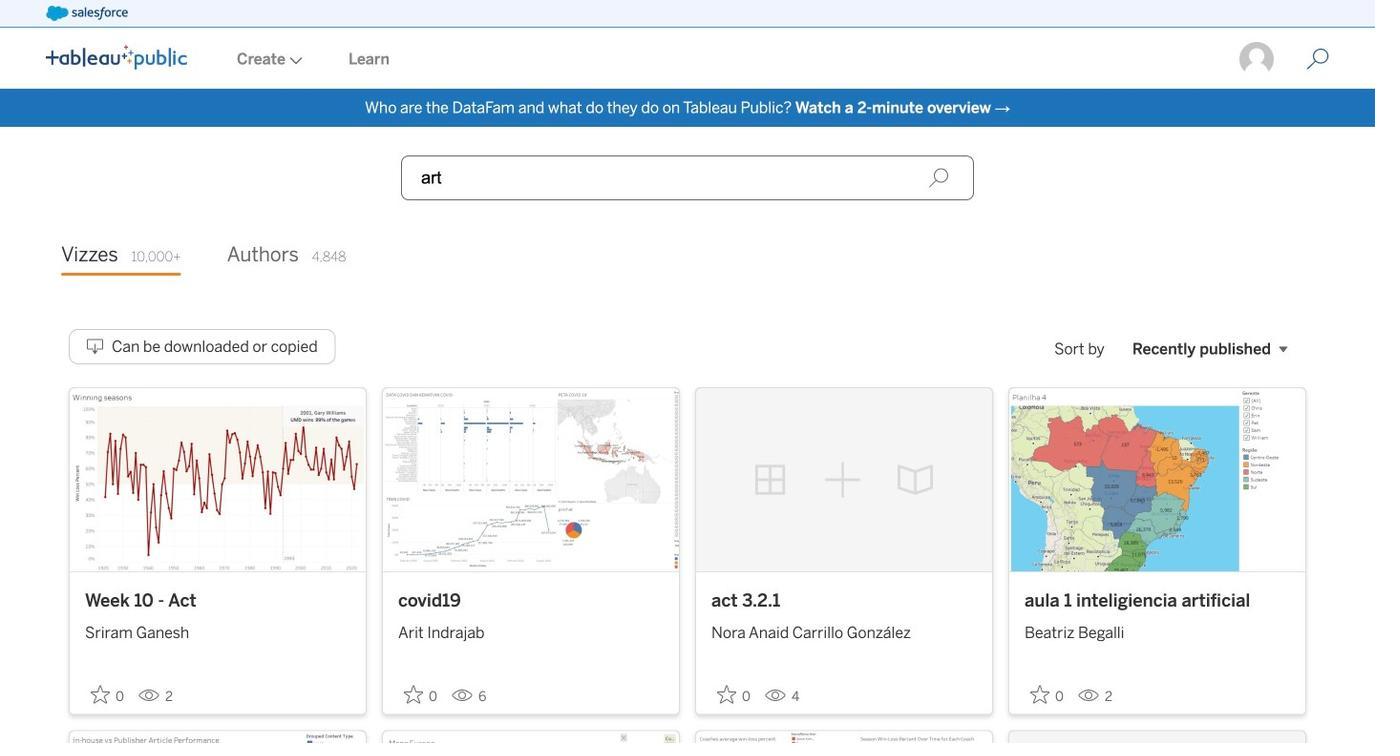 Task type: describe. For each thing, give the bounding box(es) containing it.
go to search image
[[1284, 48, 1352, 71]]

create image
[[286, 57, 303, 64]]

logo image
[[46, 45, 187, 70]]

workbook thumbnail image for first add favorite button from left
[[70, 389, 366, 572]]

4 add favorite button from the left
[[1025, 680, 1071, 711]]

Search input field
[[401, 156, 974, 201]]

workbook thumbnail image for second add favorite button from the right
[[696, 389, 992, 572]]

add favorite image for first add favorite button from left
[[91, 686, 110, 705]]



Task type: locate. For each thing, give the bounding box(es) containing it.
1 workbook thumbnail image from the left
[[70, 389, 366, 572]]

3 add favorite button from the left
[[712, 680, 757, 711]]

search image
[[928, 168, 949, 189]]

2 add favorite button from the left
[[398, 680, 444, 711]]

add favorite image
[[91, 686, 110, 705], [717, 686, 736, 705], [1030, 686, 1050, 705]]

2 workbook thumbnail image from the left
[[383, 389, 679, 572]]

2 horizontal spatial add favorite image
[[1030, 686, 1050, 705]]

add favorite image
[[404, 686, 423, 705]]

gary.orlando image
[[1238, 40, 1276, 78]]

2 add favorite image from the left
[[717, 686, 736, 705]]

add favorite image for second add favorite button from the right
[[717, 686, 736, 705]]

3 workbook thumbnail image from the left
[[696, 389, 992, 572]]

salesforce logo image
[[46, 6, 128, 21]]

Add Favorite button
[[85, 680, 131, 711], [398, 680, 444, 711], [712, 680, 757, 711], [1025, 680, 1071, 711]]

1 horizontal spatial add favorite image
[[717, 686, 736, 705]]

1 add favorite image from the left
[[91, 686, 110, 705]]

add favorite image for 1st add favorite button from right
[[1030, 686, 1050, 705]]

4 workbook thumbnail image from the left
[[1009, 389, 1306, 572]]

1 add favorite button from the left
[[85, 680, 131, 711]]

0 horizontal spatial add favorite image
[[91, 686, 110, 705]]

workbook thumbnail image for 1st add favorite button from right
[[1009, 389, 1306, 572]]

workbook thumbnail image
[[70, 389, 366, 572], [383, 389, 679, 572], [696, 389, 992, 572], [1009, 389, 1306, 572]]

3 add favorite image from the left
[[1030, 686, 1050, 705]]

workbook thumbnail image for 3rd add favorite button from right
[[383, 389, 679, 572]]



Task type: vqa. For each thing, say whether or not it's contained in the screenshot.
Go to search image
yes



